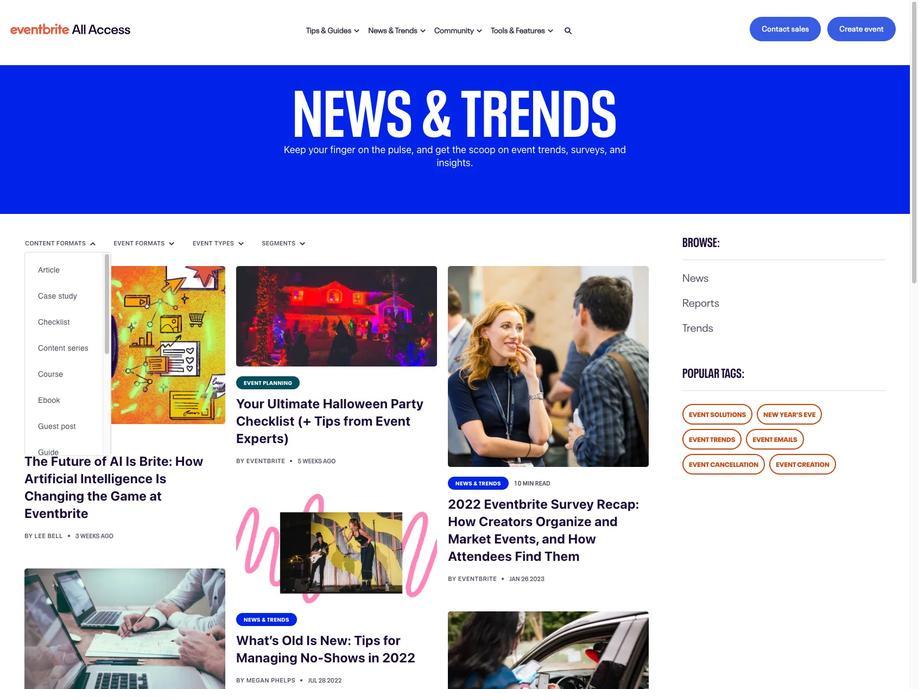Task type: describe. For each thing, give the bounding box(es) containing it.
contact sales
[[762, 22, 809, 33]]

2023
[[530, 574, 545, 583]]

event for event creation
[[776, 459, 796, 469]]

creation
[[797, 459, 830, 469]]

old
[[282, 633, 304, 648]]

events,
[[494, 531, 539, 546]]

news & trends for news & trends link related to 2022 eventbrite survey recap: how creators organize and market events, and how attendees find them
[[456, 479, 501, 487]]

logo eventbrite image
[[9, 19, 132, 39]]

jul
[[308, 676, 317, 684]]

by for your ultimate halloween party checklist (+ tips from event experts)
[[236, 457, 245, 464]]

what's old is new: tips for managing no-shows in 2022
[[236, 633, 415, 665]]

2022 inside 2022 eventbrite survey recap: how creators organize and market events, and how attendees find them
[[448, 496, 481, 512]]

content for content series
[[38, 344, 65, 352]]

news & trends link for what's old is new: tips for managing no-shows in 2022
[[236, 613, 297, 626]]

2022 inside the what's old is new: tips for managing no-shows in 2022
[[382, 650, 415, 665]]

guest post link
[[25, 413, 103, 439]]

event formats
[[114, 239, 166, 246]]

attendees
[[448, 548, 512, 564]]

2 vertical spatial how
[[568, 531, 596, 546]]

scoop
[[469, 144, 496, 155]]

by for 2022 eventbrite survey recap: how creators organize and market events, and how attendees find them
[[448, 575, 456, 582]]

news & trends link for 2022 eventbrite survey recap: how creators organize and market events, and how attendees find them
[[448, 477, 509, 490]]

arrow image for features
[[548, 29, 553, 33]]

tags:
[[721, 362, 745, 381]]

2 vertical spatial 2022
[[327, 676, 342, 684]]

game
[[110, 488, 147, 503]]

event planning
[[244, 379, 292, 386]]

1 on from the left
[[358, 144, 369, 155]]

survey
[[551, 496, 594, 512]]

case
[[38, 292, 56, 300]]

contact sales link
[[750, 17, 821, 41]]

brite:
[[139, 453, 172, 469]]

year's
[[780, 409, 803, 419]]

create
[[840, 22, 863, 33]]

types
[[214, 239, 234, 246]]

by lee bell link
[[24, 532, 65, 539]]

get
[[436, 144, 450, 155]]

2 horizontal spatial the
[[452, 144, 466, 155]]

tips inside the what's old is new: tips for managing no-shows in 2022
[[354, 633, 381, 648]]

reports
[[683, 293, 719, 310]]

the inside the future of ai is brite: how artificial intelligence is changing the game at eventbrite
[[87, 488, 108, 503]]

your ultimate halloween party checklist (+ tips from event experts) link
[[236, 389, 437, 453]]

browse:
[[683, 231, 720, 250]]

segments button
[[261, 239, 306, 247]]

event cancellation link
[[683, 454, 765, 475]]

arrow image for news & trends
[[420, 29, 426, 33]]

eventbrite inside the future of ai is brite: how artificial intelligence is changing the game at eventbrite
[[24, 506, 88, 521]]

search icon image
[[565, 27, 572, 35]]

0 horizontal spatial trends link
[[24, 434, 62, 447]]

26
[[521, 574, 529, 583]]

checklist inside the your ultimate halloween party checklist (+ tips from event experts)
[[236, 413, 295, 428]]

eventbrite down attendees
[[458, 575, 497, 582]]

halloween house party image
[[236, 266, 437, 367]]

two employees working together on laptops. image
[[24, 569, 225, 689]]

ai
[[110, 453, 123, 469]]

market
[[448, 531, 491, 546]]

emails
[[774, 434, 798, 444]]

ago for artificial
[[101, 531, 113, 540]]

tools & features
[[491, 24, 545, 34]]

keep your finger on the pulse, and get the scoop on event trends, surveys, and insights.
[[284, 144, 626, 168]]

event creation
[[776, 459, 830, 469]]

tips inside the your ultimate halloween party checklist (+ tips from event experts)
[[314, 413, 341, 428]]

eve
[[804, 409, 816, 419]]

series
[[68, 344, 89, 352]]

event for event planning
[[244, 379, 262, 386]]

artificial
[[24, 471, 77, 486]]

content formats button
[[24, 239, 96, 247]]

in
[[368, 650, 379, 665]]

formats for event
[[135, 239, 165, 246]]

3
[[75, 531, 79, 540]]

news for topmost news & trends link
[[368, 24, 387, 34]]

tips & guides
[[306, 24, 352, 34]]

by eventbrite for 2022 eventbrite survey recap: how creators organize and market events, and how attendees find them
[[448, 575, 499, 582]]

event trends
[[689, 434, 736, 444]]

by megan phelps link
[[236, 677, 297, 684]]

popular tags:
[[683, 362, 745, 381]]

news & trends for topmost news & trends link
[[368, 24, 418, 34]]

0 vertical spatial is
[[126, 453, 136, 469]]

0 vertical spatial news & trends link
[[364, 17, 430, 41]]

0 vertical spatial tips
[[306, 24, 320, 34]]

tips & guides link
[[302, 17, 364, 41]]

shows
[[324, 650, 365, 665]]

& for news & trends link for what's old is new: tips for managing no-shows in 2022
[[262, 615, 266, 623]]

contact
[[762, 22, 790, 33]]

megan
[[246, 677, 269, 684]]

trends
[[710, 434, 736, 444]]

and right surveys,
[[610, 144, 626, 155]]

of
[[94, 453, 107, 469]]

create event link
[[828, 17, 896, 41]]

from
[[344, 413, 373, 428]]

event for event types
[[193, 239, 213, 246]]

by megan phelps
[[236, 677, 297, 684]]

event emails
[[753, 434, 798, 444]]

5 weeks ago
[[298, 456, 336, 465]]

reports link
[[683, 293, 719, 310]]

event inside keep your finger on the pulse, and get the scoop on event trends, surveys, and insights.
[[512, 144, 536, 155]]

by lee bell
[[24, 532, 65, 539]]

solutions
[[710, 409, 746, 419]]

event for event emails
[[753, 434, 773, 444]]

read
[[535, 478, 551, 487]]

news link
[[683, 268, 709, 285]]

1 horizontal spatial how
[[448, 514, 476, 529]]

10 min read
[[514, 478, 551, 487]]

10
[[514, 478, 522, 487]]

eventbrite inside 2022 eventbrite survey recap: how creators organize and market events, and how attendees find them
[[484, 496, 548, 512]]

how inside the future of ai is brite: how artificial intelligence is changing the game at eventbrite
[[175, 453, 203, 469]]

segments
[[262, 239, 297, 246]]

event formats button
[[113, 239, 175, 247]]

course link
[[25, 361, 103, 387]]

event planning link
[[236, 376, 300, 389]]

and down 'recap:'
[[595, 514, 618, 529]]

arrow image for segments
[[300, 242, 305, 246]]

keep
[[284, 144, 306, 155]]

bell
[[47, 532, 63, 539]]

the
[[24, 453, 48, 469]]

by eventbrite for your ultimate halloween party checklist (+ tips from event experts)
[[236, 457, 287, 464]]

(+
[[298, 413, 312, 428]]



Task type: locate. For each thing, give the bounding box(es) containing it.
content inside segments element
[[38, 344, 65, 352]]

trends
[[395, 24, 418, 34], [461, 57, 617, 153], [683, 318, 713, 335], [32, 436, 54, 444], [479, 479, 501, 487], [267, 615, 289, 623]]

guide link
[[25, 439, 103, 465]]

1 horizontal spatial event
[[865, 22, 884, 33]]

arrow image
[[354, 29, 360, 33], [548, 29, 553, 33]]

2022 eventbrite survey recap: how creators organize and market events, and how attendees find them
[[448, 496, 639, 564]]

arrow image inside event formats popup button
[[169, 242, 175, 246]]

lee
[[35, 532, 46, 539]]

news for news & trends link for what's old is new: tips for managing no-shows in 2022
[[244, 615, 261, 623]]

1 horizontal spatial arrow image
[[548, 29, 553, 33]]

2022
[[448, 496, 481, 512], [382, 650, 415, 665], [327, 676, 342, 684]]

0 horizontal spatial checklist
[[38, 318, 70, 326]]

0 vertical spatial by eventbrite link
[[236, 457, 287, 464]]

how down organize
[[568, 531, 596, 546]]

by for what's old is new: tips for managing no-shows in 2022
[[236, 677, 245, 684]]

arrow image inside event types popup button
[[238, 242, 244, 246]]

recap:
[[597, 496, 639, 512]]

tools
[[491, 24, 508, 34]]

is right 'ai'
[[126, 453, 136, 469]]

2 horizontal spatial is
[[306, 633, 317, 648]]

weeks for from
[[303, 456, 322, 465]]

0 vertical spatial content
[[25, 239, 55, 246]]

2022 down for
[[382, 650, 415, 665]]

checklist down case study
[[38, 318, 70, 326]]

by left megan
[[236, 677, 245, 684]]

0 horizontal spatial is
[[126, 453, 136, 469]]

2 vertical spatial is
[[306, 633, 317, 648]]

formats inside dropdown button
[[56, 239, 86, 246]]

2 horizontal spatial how
[[568, 531, 596, 546]]

arrow image left tools at the top right of page
[[477, 29, 482, 33]]

2 formats from the left
[[135, 239, 165, 246]]

content inside dropdown button
[[25, 239, 55, 246]]

1 horizontal spatial ago
[[323, 456, 336, 465]]

your ultimate halloween party checklist (+ tips from event experts)
[[236, 396, 424, 446]]

how right brite:
[[175, 453, 203, 469]]

community link
[[430, 17, 487, 41]]

0 horizontal spatial how
[[175, 453, 203, 469]]

case study
[[38, 292, 77, 300]]

arrow image right segments
[[300, 242, 305, 246]]

arrow image
[[169, 242, 175, 246], [238, 242, 244, 246]]

2022 eventbrite organizer and attendee survey recap image
[[448, 266, 649, 467]]

guide
[[38, 448, 59, 457]]

creators
[[479, 514, 533, 529]]

1 vertical spatial checklist
[[236, 413, 295, 428]]

arrow image
[[420, 29, 426, 33], [477, 29, 482, 33]]

& inside tips & guides link
[[321, 24, 326, 34]]

content formats
[[25, 239, 87, 246]]

event for event solutions
[[689, 409, 709, 419]]

checklist inside checklist "link"
[[38, 318, 70, 326]]

& for news & trends link related to 2022 eventbrite survey recap: how creators organize and market events, and how attendees find them
[[474, 479, 478, 487]]

by eventbrite link down attendees
[[448, 575, 499, 582]]

by eventbrite link for 2022 eventbrite survey recap: how creators organize and market events, and how attendees find them
[[448, 575, 499, 582]]

0 horizontal spatial by eventbrite
[[236, 457, 287, 464]]

1 vertical spatial tips
[[314, 413, 341, 428]]

organize
[[536, 514, 592, 529]]

at
[[150, 488, 162, 503]]

tips up in
[[354, 633, 381, 648]]

trends link down reports
[[683, 318, 713, 335]]

2 horizontal spatial news & trends link
[[448, 477, 509, 490]]

event creation link
[[770, 454, 836, 475]]

0 vertical spatial 2022
[[448, 496, 481, 512]]

1 vertical spatial content
[[38, 344, 65, 352]]

how up the market
[[448, 514, 476, 529]]

arrow image right types
[[238, 242, 244, 246]]

eventbrite down "changing"
[[24, 506, 88, 521]]

course
[[38, 370, 63, 378]]

&
[[321, 24, 326, 34], [389, 24, 394, 34], [509, 24, 515, 34], [422, 57, 452, 153], [474, 479, 478, 487], [262, 615, 266, 623]]

event inside the your ultimate halloween party checklist (+ tips from event experts)
[[376, 413, 411, 428]]

2 vertical spatial tips
[[354, 633, 381, 648]]

arrow image inside tips & guides link
[[354, 29, 360, 33]]

1 horizontal spatial arrow image
[[300, 242, 305, 246]]

0 horizontal spatial ago
[[101, 531, 113, 540]]

news for news & trends link related to 2022 eventbrite survey recap: how creators organize and market events, and how attendees find them
[[456, 479, 472, 487]]

0 horizontal spatial arrow image
[[354, 29, 360, 33]]

arrow image for content formats
[[90, 242, 96, 246]]

by eventbrite down attendees
[[448, 575, 499, 582]]

2 arrow image from the left
[[477, 29, 482, 33]]

event types
[[193, 239, 236, 246]]

2022 up the market
[[448, 496, 481, 512]]

phelps
[[271, 677, 295, 684]]

ebook link
[[25, 387, 103, 413]]

1 horizontal spatial 2022
[[382, 650, 415, 665]]

the up "insights."
[[452, 144, 466, 155]]

tips right (+
[[314, 413, 341, 428]]

content series link
[[25, 335, 103, 361]]

1 arrow image from the left
[[354, 29, 360, 33]]

on right scoop
[[498, 144, 509, 155]]

1 horizontal spatial weeks
[[303, 456, 322, 465]]

arrow image for event formats
[[169, 242, 175, 246]]

on
[[358, 144, 369, 155], [498, 144, 509, 155]]

arrow image left 'community'
[[420, 29, 426, 33]]

eventbrite down experts)
[[246, 457, 285, 464]]

arrow image inside community link
[[477, 29, 482, 33]]

arrow image inside "segments" dropdown button
[[300, 242, 305, 246]]

0 vertical spatial event
[[865, 22, 884, 33]]

by eventbrite down experts)
[[236, 457, 287, 464]]

new
[[764, 409, 779, 419]]

& for tips & guides link
[[321, 24, 326, 34]]

& for 'tools & features' link
[[509, 24, 515, 34]]

content
[[25, 239, 55, 246], [38, 344, 65, 352]]

0 horizontal spatial weeks
[[80, 531, 100, 540]]

what's old is new: tips for managing no-shows in 2022 link
[[236, 626, 437, 673]]

1 vertical spatial trends link
[[24, 434, 62, 447]]

1 horizontal spatial is
[[156, 471, 166, 486]]

event for event cancellation
[[689, 459, 709, 469]]

arrow image inside 'tools & features' link
[[548, 29, 553, 33]]

sales
[[791, 22, 809, 33]]

1 arrow image from the left
[[169, 242, 175, 246]]

content for content formats
[[25, 239, 55, 246]]

arrow image inside content formats dropdown button
[[90, 242, 96, 246]]

on right 'finger'
[[358, 144, 369, 155]]

ago right the 3
[[101, 531, 113, 540]]

guides
[[328, 24, 352, 34]]

halloween
[[323, 396, 388, 411]]

1 vertical spatial is
[[156, 471, 166, 486]]

news & trends for news & trends link for what's old is new: tips for managing no-shows in 2022
[[244, 615, 289, 623]]

by eventbrite link
[[236, 457, 287, 464], [448, 575, 499, 582]]

jan
[[510, 574, 520, 583]]

1 arrow image from the left
[[90, 242, 96, 246]]

tips
[[306, 24, 320, 34], [314, 413, 341, 428], [354, 633, 381, 648]]

is down brite:
[[156, 471, 166, 486]]

ebook
[[38, 396, 60, 405]]

the left pulse,
[[372, 144, 386, 155]]

0 horizontal spatial news & trends link
[[236, 613, 297, 626]]

weeks for artificial
[[80, 531, 100, 540]]

trends,
[[538, 144, 569, 155]]

0 horizontal spatial on
[[358, 144, 369, 155]]

intelligence
[[80, 471, 153, 486]]

segments element
[[24, 252, 111, 465]]

& for topmost news & trends link
[[389, 24, 394, 34]]

insights.
[[437, 157, 473, 168]]

0 horizontal spatial arrow image
[[420, 29, 426, 33]]

finger
[[330, 144, 356, 155]]

create event
[[840, 22, 884, 33]]

0 vertical spatial ago
[[323, 456, 336, 465]]

weeks
[[303, 456, 322, 465], [80, 531, 100, 540]]

by down experts)
[[236, 457, 245, 464]]

event right create
[[865, 22, 884, 33]]

popular
[[683, 362, 720, 381]]

3 weeks ago
[[75, 531, 113, 540]]

0 vertical spatial trends link
[[683, 318, 713, 335]]

checklist up experts)
[[236, 413, 295, 428]]

by for the future of ai is brite: how artificial intelligence is changing the game at eventbrite
[[24, 532, 33, 539]]

0 horizontal spatial 2022
[[327, 676, 342, 684]]

1 horizontal spatial by eventbrite
[[448, 575, 499, 582]]

arrow image for guides
[[354, 29, 360, 33]]

checklist
[[38, 318, 70, 326], [236, 413, 295, 428]]

event left trends,
[[512, 144, 536, 155]]

surveys,
[[571, 144, 607, 155]]

event emails link
[[746, 429, 804, 450]]

2 on from the left
[[498, 144, 509, 155]]

1 horizontal spatial news & trends link
[[364, 17, 430, 41]]

0 horizontal spatial by eventbrite link
[[236, 457, 287, 464]]

1 horizontal spatial formats
[[135, 239, 165, 246]]

is up no-
[[306, 633, 317, 648]]

2 horizontal spatial 2022
[[448, 496, 481, 512]]

1 vertical spatial news & trends link
[[448, 477, 509, 490]]

arrow image right content formats
[[90, 242, 96, 246]]

1 vertical spatial weeks
[[80, 531, 100, 540]]

tools & features link
[[487, 17, 558, 41]]

arrow image for community
[[477, 29, 482, 33]]

1 arrow image from the left
[[420, 29, 426, 33]]

weeks right the 3
[[80, 531, 100, 540]]

0 horizontal spatial event
[[512, 144, 536, 155]]

and
[[417, 144, 433, 155], [610, 144, 626, 155], [595, 514, 618, 529], [542, 531, 565, 546]]

0 horizontal spatial arrow image
[[90, 242, 96, 246]]

party
[[391, 396, 424, 411]]

arrow image
[[90, 242, 96, 246], [300, 242, 305, 246]]

travel trends image
[[448, 611, 649, 689]]

0 vertical spatial checklist
[[38, 318, 70, 326]]

arrow image for event types
[[238, 242, 244, 246]]

by down attendees
[[448, 575, 456, 582]]

cancellation
[[710, 459, 759, 469]]

1 vertical spatial 2022
[[382, 650, 415, 665]]

2 arrow image from the left
[[548, 29, 553, 33]]

event
[[865, 22, 884, 33], [512, 144, 536, 155]]

planning
[[263, 379, 292, 386]]

1 vertical spatial ago
[[101, 531, 113, 540]]

0 vertical spatial by eventbrite
[[236, 457, 287, 464]]

article
[[38, 266, 60, 274]]

0 horizontal spatial the
[[87, 488, 108, 503]]

formats for content
[[56, 239, 86, 246]]

ago right 5
[[323, 456, 336, 465]]

1 vertical spatial by eventbrite
[[448, 575, 499, 582]]

arrow image right event formats
[[169, 242, 175, 246]]

content up article
[[25, 239, 55, 246]]

event
[[114, 239, 134, 246], [193, 239, 213, 246], [244, 379, 262, 386], [689, 409, 709, 419], [376, 413, 411, 428], [689, 434, 709, 444], [753, 434, 773, 444], [689, 459, 709, 469], [776, 459, 796, 469]]

0 vertical spatial how
[[175, 453, 203, 469]]

1 horizontal spatial trends link
[[683, 318, 713, 335]]

weeks right 5
[[303, 456, 322, 465]]

event for event formats
[[114, 239, 134, 246]]

is inside the what's old is new: tips for managing no-shows in 2022
[[306, 633, 317, 648]]

by left lee
[[24, 532, 33, 539]]

arrow image inside news & trends link
[[420, 29, 426, 33]]

1 formats from the left
[[56, 239, 86, 246]]

2 vertical spatial news & trends link
[[236, 613, 297, 626]]

arrow image left search icon
[[548, 29, 553, 33]]

1 horizontal spatial the
[[372, 144, 386, 155]]

event types button
[[192, 239, 244, 247]]

what's
[[236, 633, 279, 648]]

no-
[[300, 650, 324, 665]]

experts)
[[236, 431, 289, 446]]

arrow image right guides
[[354, 29, 360, 33]]

2 arrow image from the left
[[238, 242, 244, 246]]

future
[[51, 453, 91, 469]]

0 horizontal spatial formats
[[56, 239, 86, 246]]

is
[[126, 453, 136, 469], [156, 471, 166, 486], [306, 633, 317, 648]]

event for event trends
[[689, 434, 709, 444]]

formats
[[56, 239, 86, 246], [135, 239, 165, 246]]

2022 right the 28
[[327, 676, 342, 684]]

by eventbrite link for your ultimate halloween party checklist (+ tips from event experts)
[[236, 457, 287, 464]]

by eventbrite link down experts)
[[236, 457, 287, 464]]

them
[[545, 548, 580, 564]]

article link
[[25, 257, 103, 283]]

jan 26 2023
[[510, 574, 545, 583]]

1 horizontal spatial arrow image
[[477, 29, 482, 33]]

the future of ai is brite: how artificial intelligence is changing the game at eventbrite
[[24, 453, 203, 521]]

1 vertical spatial event
[[512, 144, 536, 155]]

the down intelligence
[[87, 488, 108, 503]]

5
[[298, 456, 302, 465]]

eventbrite up creators
[[484, 496, 548, 512]]

0 vertical spatial weeks
[[303, 456, 322, 465]]

1 horizontal spatial arrow image
[[238, 242, 244, 246]]

2 arrow image from the left
[[300, 242, 305, 246]]

pulse,
[[388, 144, 414, 155]]

and up them
[[542, 531, 565, 546]]

new year's eve
[[764, 409, 816, 419]]

trends link up guide
[[24, 434, 62, 447]]

event cancellation
[[689, 459, 759, 469]]

ago for from
[[323, 456, 336, 465]]

find
[[515, 548, 542, 564]]

event trends link
[[683, 429, 742, 450]]

1 vertical spatial by eventbrite link
[[448, 575, 499, 582]]

content up course
[[38, 344, 65, 352]]

for
[[383, 633, 401, 648]]

checklist link
[[25, 309, 103, 335]]

tips left guides
[[306, 24, 320, 34]]

the future of ai is brite: how artificial intelligence is changing the game at eventbrite link
[[24, 447, 225, 528]]

and left get
[[417, 144, 433, 155]]

guest post
[[38, 422, 76, 431]]

formats inside popup button
[[135, 239, 165, 246]]

1 horizontal spatial by eventbrite link
[[448, 575, 499, 582]]

& inside 'tools & features' link
[[509, 24, 515, 34]]

1 vertical spatial how
[[448, 514, 476, 529]]

0 horizontal spatial arrow image
[[169, 242, 175, 246]]

1 horizontal spatial checklist
[[236, 413, 295, 428]]

1 horizontal spatial on
[[498, 144, 509, 155]]



Task type: vqa. For each thing, say whether or not it's contained in the screenshot.
what's
yes



